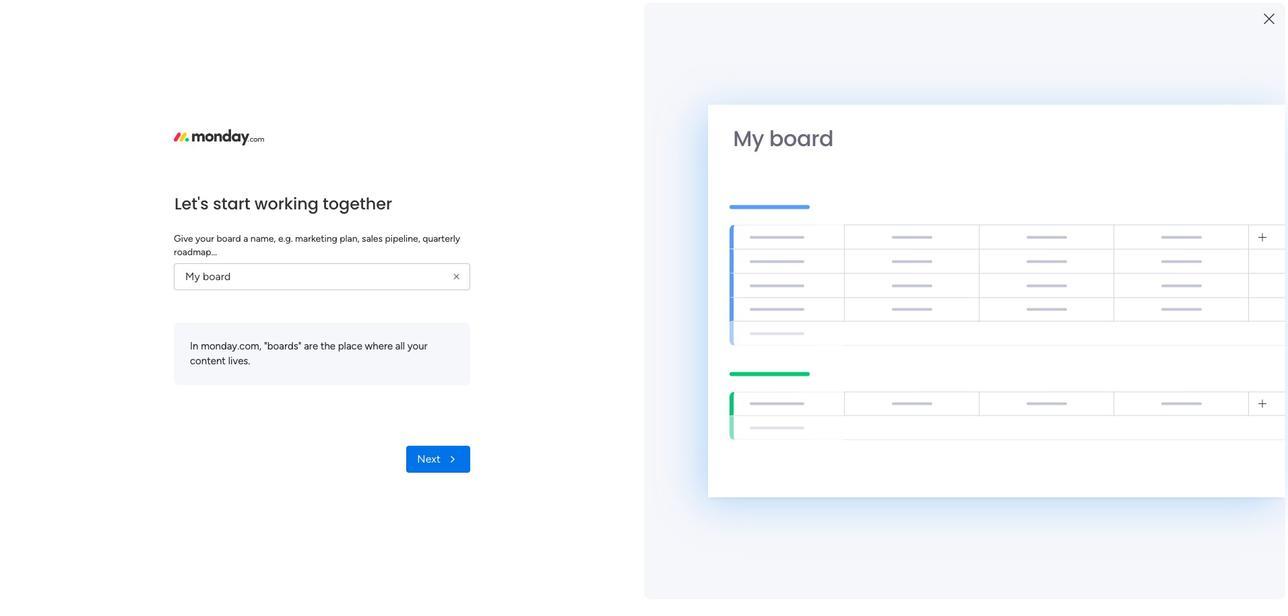Task type: locate. For each thing, give the bounding box(es) containing it.
jacob simon image
[[1251, 5, 1272, 27]]

search everything image
[[1174, 9, 1187, 23]]

workspaces
[[288, 367, 354, 382]]

your
[[1103, 102, 1128, 117]]

0 horizontal spatial my
[[268, 367, 285, 382]]

1 vertical spatial your
[[408, 340, 428, 352]]

feedback
[[1075, 51, 1117, 64]]

circle o image
[[1046, 212, 1055, 223]]

e.g.
[[278, 233, 293, 244]]

roadmap...
[[174, 246, 217, 258]]

started
[[1115, 525, 1146, 536]]

inbox image
[[1082, 9, 1095, 23]]

my board
[[733, 123, 834, 153]]

sales
[[362, 233, 383, 244]]

minutes
[[1147, 396, 1186, 409]]

0
[[390, 323, 396, 334]]

your inside give your board a name, e.g. marketing plan, sales pipeline, quarterly roadmap...
[[196, 233, 214, 244]]

&
[[1055, 486, 1062, 499]]

0 vertical spatial my
[[733, 123, 764, 153]]

learn down getting
[[1079, 540, 1102, 551]]

your up roadmap...
[[196, 233, 214, 244]]

your up made on the bottom
[[1065, 396, 1086, 409]]

let's start working together
[[175, 192, 392, 215]]

give
[[1052, 51, 1073, 64], [174, 233, 193, 244]]

your inside 'boost your workflow in minutes with ready-made templates'
[[1065, 396, 1086, 409]]

learn & get inspired
[[1026, 486, 1123, 499]]

quick search
[[1153, 51, 1217, 64]]

board inside give your board a name, e.g. marketing plan, sales pipeline, quarterly roadmap...
[[217, 233, 241, 244]]

2 vertical spatial your
[[1065, 396, 1086, 409]]

open update feed (inbox) image
[[249, 321, 265, 337]]

apps image
[[1141, 9, 1154, 23]]

(inbox)
[[340, 321, 380, 336]]

search
[[1184, 51, 1217, 64]]

1 horizontal spatial give
[[1052, 51, 1073, 64]]

your
[[196, 233, 214, 244], [408, 340, 428, 352], [1065, 396, 1086, 409]]

your for boost
[[1065, 396, 1086, 409]]

give inside give your board a name, e.g. marketing plan, sales pipeline, quarterly roadmap...
[[174, 233, 193, 244]]

the
[[321, 340, 336, 352]]

boost
[[1034, 396, 1062, 409]]

1 vertical spatial my
[[268, 367, 285, 382]]

learn left the &
[[1026, 486, 1053, 499]]

place
[[338, 340, 362, 352]]

inspired
[[1084, 486, 1123, 499]]

0 vertical spatial give
[[1052, 51, 1073, 64]]

1 vertical spatial learn
[[1079, 540, 1102, 551]]

content
[[190, 355, 226, 367]]

quick search button
[[1131, 44, 1228, 71]]

start
[[213, 192, 250, 215]]

1 horizontal spatial board
[[770, 123, 834, 153]]

notifications image
[[1052, 9, 1065, 23]]

work
[[282, 269, 303, 280]]

help image
[[1204, 9, 1217, 23]]

give for give feedback
[[1052, 51, 1073, 64]]

2 horizontal spatial your
[[1065, 396, 1086, 409]]

help center element
[[1026, 576, 1228, 603]]

0 horizontal spatial board
[[217, 233, 241, 244]]

all
[[395, 340, 405, 352]]

your right all
[[408, 340, 428, 352]]

0 horizontal spatial give
[[174, 233, 193, 244]]

1 horizontal spatial my
[[733, 123, 764, 153]]

are
[[304, 340, 318, 352]]

0 horizontal spatial learn
[[1026, 486, 1053, 499]]

"boards"
[[264, 340, 302, 352]]

board
[[770, 123, 834, 153], [217, 233, 241, 244]]

made
[[1065, 412, 1092, 425]]

update feed (inbox)
[[268, 321, 380, 336]]

0 vertical spatial learn
[[1026, 486, 1053, 499]]

workspaces navigation
[[9, 131, 131, 153]]

your inside in monday.com, "boards" are the place where all your content lives.
[[408, 340, 428, 352]]

learn
[[1026, 486, 1053, 499], [1079, 540, 1102, 551]]

getting
[[1079, 525, 1112, 536]]

0 horizontal spatial your
[[196, 233, 214, 244]]

give up roadmap...
[[174, 233, 193, 244]]

Give your board a name, e.g. marketing plan, sales pipeline, quarterly roadmap... text field
[[174, 263, 470, 290]]

1 horizontal spatial learn
[[1079, 540, 1102, 551]]

1 horizontal spatial your
[[408, 340, 428, 352]]

lives.
[[228, 355, 250, 367]]

1 vertical spatial give
[[174, 233, 193, 244]]

feed
[[311, 321, 337, 336]]

0 vertical spatial board
[[770, 123, 834, 153]]

0 vertical spatial your
[[196, 233, 214, 244]]

give right v2 user feedback image
[[1052, 51, 1073, 64]]

center
[[1101, 589, 1130, 601]]

add to favorites image
[[422, 246, 435, 260]]

1 vertical spatial board
[[217, 233, 241, 244]]

give feedback
[[1052, 51, 1117, 64]]

my
[[733, 123, 764, 153], [268, 367, 285, 382]]

update
[[268, 321, 309, 336]]

main
[[371, 269, 392, 280]]

workflow
[[1089, 396, 1133, 409]]



Task type: describe. For each thing, give the bounding box(es) containing it.
plan,
[[340, 233, 360, 244]]

templates
[[1095, 412, 1143, 425]]

management
[[305, 269, 361, 280]]

logo image
[[174, 129, 264, 146]]

in monday.com, "boards" are the place where all your content lives.
[[190, 340, 428, 367]]

learn inside getting started learn how monday.com works
[[1079, 540, 1102, 551]]

workspace
[[394, 269, 440, 280]]

our
[[1088, 211, 1105, 223]]

marketing
[[295, 233, 337, 244]]

mobile
[[1108, 211, 1138, 223]]

working
[[255, 192, 319, 215]]

complete your profile
[[1046, 102, 1166, 117]]

with
[[1188, 396, 1209, 409]]

quarterly
[[423, 233, 460, 244]]

works
[[1182, 540, 1207, 551]]

get
[[1065, 486, 1081, 499]]

my workspaces
[[268, 367, 354, 382]]

close my workspaces image
[[249, 366, 265, 383]]

ready-
[[1034, 412, 1065, 425]]

name,
[[251, 233, 276, 244]]

where
[[365, 340, 393, 352]]

management
[[324, 247, 389, 259]]

dapulse x slim image
[[1208, 98, 1224, 114]]

app
[[1141, 211, 1159, 223]]

boost your workflow in minutes with ready-made templates
[[1034, 396, 1209, 425]]

install our mobile app link
[[1046, 210, 1228, 225]]

how
[[1105, 540, 1123, 551]]

v2 bolt switch image
[[1142, 50, 1150, 65]]

getting started learn how monday.com works
[[1079, 525, 1207, 551]]

monday.com
[[1125, 540, 1180, 551]]

next
[[417, 453, 441, 466]]

invite members image
[[1111, 9, 1125, 23]]

next button
[[407, 446, 470, 473]]

my for my workspaces
[[268, 367, 285, 382]]

profile
[[1131, 102, 1166, 117]]

in
[[1136, 396, 1144, 409]]

give for give your board a name, e.g. marketing plan, sales pipeline, quarterly roadmap...
[[174, 233, 193, 244]]

help center
[[1079, 589, 1130, 601]]

install our mobile app
[[1059, 211, 1159, 223]]

my for my board
[[733, 123, 764, 153]]

v2 user feedback image
[[1037, 50, 1047, 65]]

monday.com,
[[201, 340, 262, 352]]

getting started element
[[1026, 511, 1228, 565]]

help
[[1079, 589, 1099, 601]]

your for give
[[196, 233, 214, 244]]

install
[[1059, 211, 1086, 223]]

project management
[[285, 247, 389, 259]]

give your board a name, e.g. marketing plan, sales pipeline, quarterly roadmap...
[[174, 233, 460, 258]]

work management > main workspace
[[282, 269, 440, 280]]

in
[[190, 340, 198, 352]]

a
[[243, 233, 248, 244]]

templates image image
[[1038, 291, 1216, 384]]

let's
[[175, 192, 209, 215]]

quick
[[1153, 51, 1181, 64]]

pipeline,
[[385, 233, 420, 244]]

together
[[323, 192, 392, 215]]

public board image
[[266, 246, 280, 261]]

>
[[363, 269, 369, 280]]

project
[[285, 247, 321, 259]]

complete
[[1046, 102, 1100, 117]]



Task type: vqa. For each thing, say whether or not it's contained in the screenshot.
Open Update feed (Inbox) "icon"
yes



